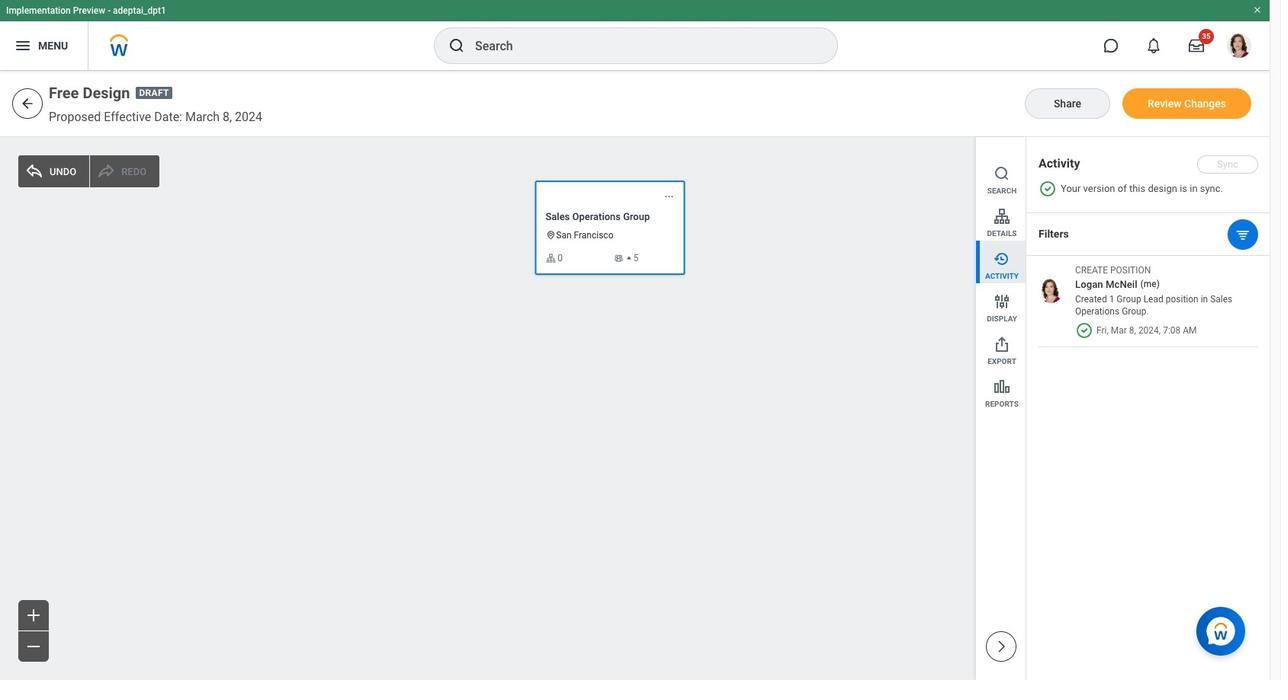 Task type: locate. For each thing, give the bounding box(es) containing it.
menu containing search
[[976, 137, 1026, 412]]

design
[[83, 84, 130, 102]]

group up 5
[[623, 211, 650, 222]]

1 vertical spatial sales
[[1210, 294, 1233, 305]]

chevron right image
[[993, 640, 1008, 655]]

filter image
[[1235, 227, 1251, 242]]

in
[[1190, 183, 1198, 195], [1201, 294, 1208, 305]]

0 horizontal spatial operations
[[572, 211, 621, 222]]

group
[[623, 211, 650, 222], [1117, 294, 1141, 305]]

fri,
[[1097, 325, 1109, 336]]

display
[[987, 315, 1017, 323]]

redo
[[121, 166, 147, 177]]

1 horizontal spatial operations
[[1075, 306, 1120, 317]]

search
[[987, 187, 1017, 195]]

1 vertical spatial 8,
[[1129, 325, 1136, 336]]

8, right the mar
[[1129, 325, 1136, 336]]

0 horizontal spatial in
[[1190, 183, 1198, 195]]

activity up your
[[1039, 156, 1080, 171]]

review changes
[[1148, 97, 1226, 110]]

1 horizontal spatial 8,
[[1129, 325, 1136, 336]]

this
[[1129, 183, 1146, 195]]

0 vertical spatial operations
[[572, 211, 621, 222]]

1 horizontal spatial group
[[1117, 294, 1141, 305]]

draft
[[139, 88, 169, 99]]

in inside create position logan mcneil (me) created 1 group lead position in sales operations group.
[[1201, 294, 1208, 305]]

org chart image
[[546, 253, 556, 264]]

2024
[[235, 110, 262, 124]]

1
[[1109, 294, 1114, 305]]

0 horizontal spatial activity
[[985, 272, 1019, 281]]

activity up display
[[985, 272, 1019, 281]]

share button
[[1025, 88, 1110, 119]]

implementation preview -   adeptai_dpt1
[[6, 5, 166, 16]]

menu
[[976, 137, 1026, 412]]

0 vertical spatial 8,
[[223, 110, 232, 124]]

filters
[[1039, 228, 1069, 240]]

in right 'is'
[[1190, 183, 1198, 195]]

undo l image
[[25, 162, 43, 181]]

group inside create position logan mcneil (me) created 1 group lead position in sales operations group.
[[1117, 294, 1141, 305]]

sync.
[[1200, 183, 1223, 195]]

reports
[[985, 400, 1019, 409]]

operations up francisco
[[572, 211, 621, 222]]

location image
[[546, 231, 556, 241]]

0 vertical spatial in
[[1190, 183, 1198, 195]]

1 vertical spatial in
[[1201, 294, 1208, 305]]

caret up image
[[625, 254, 634, 263]]

your
[[1061, 183, 1081, 195]]

operations down created
[[1075, 306, 1120, 317]]

1 vertical spatial operations
[[1075, 306, 1120, 317]]

create position logan mcneil (me) created 1 group lead position in sales operations group.
[[1075, 265, 1233, 317]]

sales right position
[[1210, 294, 1233, 305]]

1 horizontal spatial activity
[[1039, 156, 1080, 171]]

your version of this design is in sync.
[[1061, 183, 1223, 195]]

activity
[[1039, 156, 1080, 171], [985, 272, 1019, 281]]

related actions image
[[664, 192, 674, 202]]

mar
[[1111, 325, 1127, 336]]

effective
[[104, 110, 151, 124]]

(me)
[[1140, 279, 1160, 290]]

-
[[108, 5, 111, 16]]

1 horizontal spatial sales
[[1210, 294, 1233, 305]]

undo r image
[[97, 162, 115, 181]]

lead
[[1144, 294, 1163, 305]]

8, left 2024 at the left of page
[[223, 110, 232, 124]]

1 vertical spatial group
[[1117, 294, 1141, 305]]

redo button
[[90, 156, 159, 188]]

1 vertical spatial activity
[[985, 272, 1019, 281]]

implementation
[[6, 5, 71, 16]]

operations
[[572, 211, 621, 222], [1075, 306, 1120, 317]]

in right position
[[1201, 294, 1208, 305]]

0 vertical spatial sales
[[546, 211, 570, 222]]

minus image
[[24, 638, 43, 657]]

0 horizontal spatial group
[[623, 211, 650, 222]]

created
[[1075, 294, 1107, 305]]

group up the group.
[[1117, 294, 1141, 305]]

review changes button
[[1122, 88, 1251, 119]]

sales up san
[[546, 211, 570, 222]]

8,
[[223, 110, 232, 124], [1129, 325, 1136, 336]]

sales inside create position logan mcneil (me) created 1 group lead position in sales operations group.
[[1210, 294, 1233, 305]]

inbox large image
[[1189, 38, 1204, 53]]

arrow left image
[[20, 96, 35, 111]]

1 horizontal spatial in
[[1201, 294, 1208, 305]]

mcneil
[[1106, 279, 1137, 291]]

sales
[[546, 211, 570, 222], [1210, 294, 1233, 305]]

sync
[[1217, 159, 1238, 170]]

san
[[556, 231, 572, 241]]

menu
[[38, 39, 68, 52]]

sync button
[[1197, 156, 1258, 174]]



Task type: vqa. For each thing, say whether or not it's contained in the screenshot.
Logan
yes



Task type: describe. For each thing, give the bounding box(es) containing it.
operations inside create position logan mcneil (me) created 1 group lead position in sales operations group.
[[1075, 306, 1120, 317]]

justify image
[[14, 37, 32, 55]]

group.
[[1122, 306, 1149, 317]]

menu button
[[0, 21, 88, 70]]

adeptai_dpt1
[[113, 5, 166, 16]]

version
[[1083, 183, 1115, 195]]

proposed
[[49, 110, 101, 124]]

of
[[1118, 183, 1127, 195]]

undo button
[[18, 156, 89, 188]]

design
[[1148, 183, 1177, 195]]

march
[[185, 110, 220, 124]]

fri, mar 8, 2024, 7:08 am
[[1097, 325, 1197, 336]]

0 vertical spatial group
[[623, 211, 650, 222]]

close environment banner image
[[1253, 5, 1262, 14]]

position
[[1110, 265, 1151, 276]]

am
[[1183, 325, 1197, 336]]

export
[[988, 358, 1016, 366]]

review
[[1148, 97, 1182, 110]]

5
[[634, 253, 639, 264]]

date:
[[154, 110, 182, 124]]

sales operations group
[[546, 211, 650, 222]]

check circle image
[[1039, 180, 1057, 198]]

san francisco
[[556, 231, 613, 241]]

proposed effective date: march 8, 2024
[[49, 110, 262, 124]]

0 horizontal spatial sales
[[546, 211, 570, 222]]

check circle image
[[1075, 322, 1094, 340]]

contact card matrix manager image
[[613, 253, 624, 264]]

plus image
[[24, 607, 43, 625]]

0 horizontal spatial 8,
[[223, 110, 232, 124]]

free design
[[49, 84, 130, 102]]

7:08
[[1163, 325, 1181, 336]]

Search Workday  search field
[[475, 29, 806, 63]]

search image
[[448, 37, 466, 55]]

2024,
[[1138, 325, 1161, 336]]

changes
[[1184, 97, 1226, 110]]

notifications large image
[[1146, 38, 1161, 53]]

is
[[1180, 183, 1187, 195]]

details
[[987, 230, 1017, 238]]

0
[[558, 253, 563, 264]]

35 button
[[1180, 29, 1214, 63]]

activity inside menu
[[985, 272, 1019, 281]]

preview
[[73, 5, 105, 16]]

share
[[1054, 97, 1081, 110]]

free
[[49, 84, 79, 102]]

francisco
[[574, 231, 613, 241]]

undo
[[50, 166, 76, 177]]

create
[[1075, 265, 1108, 276]]

profile logan mcneil image
[[1227, 34, 1251, 61]]

position
[[1166, 294, 1199, 305]]

menu banner
[[0, 0, 1270, 70]]

0 vertical spatial activity
[[1039, 156, 1080, 171]]

logan
[[1075, 279, 1103, 291]]

35
[[1202, 32, 1211, 40]]



